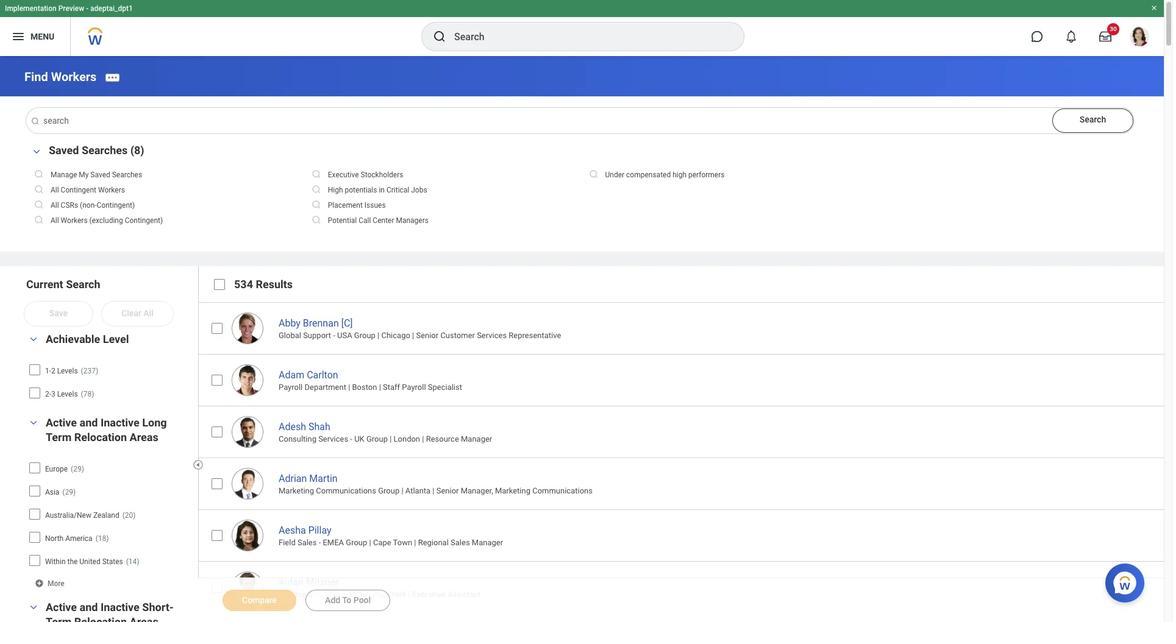 Task type: vqa. For each thing, say whether or not it's contained in the screenshot.


Task type: describe. For each thing, give the bounding box(es) containing it.
atlanta
[[406, 487, 431, 496]]

staff
[[383, 383, 400, 392]]

(14)
[[126, 558, 139, 567]]

consulting
[[279, 435, 317, 444]]

1-2 levels
[[45, 367, 78, 376]]

(non-
[[80, 201, 97, 210]]

the
[[67, 558, 78, 567]]

manage my saved searches link
[[27, 168, 311, 183]]

australia/new
[[45, 512, 91, 520]]

results
[[256, 278, 293, 291]]

search image for placement issues
[[311, 199, 322, 210]]

menu
[[31, 31, 54, 41]]

consulting services - uk group   |   london   |   resource manager
[[279, 435, 493, 444]]

group inside aesha pillay field sales - emea group   |   cape town   |   regional sales manager
[[346, 539, 367, 548]]

regional
[[418, 539, 449, 548]]

| left chicago
[[378, 331, 380, 340]]

menu button
[[0, 17, 70, 56]]

active and inactive short- term relocation areas
[[46, 601, 174, 623]]

3
[[51, 390, 55, 399]]

contingent) for all workers (excluding contingent)
[[125, 216, 163, 225]]

achievable level group
[[24, 332, 192, 407]]

performers
[[689, 171, 725, 179]]

abby brennan [c] list item
[[198, 302, 1174, 354]]

united
[[80, 558, 100, 567]]

executive inside "link"
[[328, 171, 359, 179]]

workers for all workers (excluding contingent)
[[61, 216, 88, 225]]

chevron down image for active
[[26, 419, 41, 427]]

30 button
[[1093, 23, 1120, 50]]

find workers element
[[24, 69, 97, 84]]

1 vertical spatial searches
[[112, 171, 142, 179]]

finance & administration   |   new york   |   executive assistant
[[279, 591, 481, 600]]

adeptai_dpt1
[[90, 4, 133, 13]]

states
[[102, 558, 123, 567]]

filter search field
[[24, 277, 200, 623]]

| left 'staff' at the left
[[379, 383, 381, 392]]

issues
[[365, 201, 386, 210]]

executive inside the aidan mitzner list item
[[412, 591, 446, 600]]

under compensated high performers link
[[582, 168, 866, 183]]

in
[[379, 186, 385, 194]]

adam
[[279, 369, 305, 381]]

contingent
[[61, 186, 96, 194]]

finance
[[279, 591, 307, 600]]

relocation for long
[[74, 431, 127, 444]]

find workers
[[24, 69, 97, 84]]

representative
[[509, 331, 561, 340]]

all for all workers (excluding contingent)
[[51, 216, 59, 225]]

search image for all contingent workers
[[34, 184, 45, 195]]

administration
[[315, 591, 367, 600]]

levels for 1-2 levels
[[57, 367, 78, 376]]

justify image
[[11, 29, 26, 44]]

inactive for short-
[[101, 601, 140, 614]]

chicago
[[382, 331, 411, 340]]

search image for all workers (excluding contingent)
[[34, 215, 45, 226]]

achievable
[[46, 333, 100, 346]]

term for active and inactive long term relocation areas
[[46, 431, 72, 444]]

1 communications from the left
[[316, 487, 376, 496]]

&
[[309, 591, 313, 600]]

chevron down image for active
[[26, 604, 41, 612]]

[c]
[[341, 318, 353, 329]]

brennan
[[303, 318, 339, 329]]

manager inside adesh shah list item
[[461, 435, 493, 444]]

manager,
[[461, 487, 493, 496]]

adesh
[[279, 421, 306, 433]]

compensated
[[627, 171, 671, 179]]

(20)
[[122, 512, 136, 520]]

search image for high potentials in critical jobs
[[311, 184, 322, 195]]

all workers (excluding contingent) link
[[27, 213, 311, 229]]

| right york
[[409, 591, 410, 600]]

contingent) for all csrs (non-contingent)
[[97, 201, 135, 210]]

payroll department   |   boston   |   staff payroll specialist
[[279, 383, 462, 392]]

search inside filter search box
[[66, 278, 100, 291]]

london
[[394, 435, 420, 444]]

achievable level
[[46, 333, 129, 346]]

find
[[24, 69, 48, 84]]

- for uk
[[350, 435, 353, 444]]

adesh shah
[[279, 421, 331, 433]]

all workers (excluding contingent)
[[51, 216, 163, 225]]

europe
[[45, 465, 68, 474]]

high potentials in critical jobs
[[328, 186, 427, 194]]

(18)
[[96, 535, 109, 543]]

aidan mitzner list item
[[198, 562, 1174, 614]]

potential call center managers
[[328, 216, 429, 225]]

customer
[[441, 331, 475, 340]]

shah
[[309, 421, 331, 433]]

saved searches (8) group
[[24, 140, 1140, 229]]

abby
[[279, 318, 301, 329]]

jobs
[[411, 186, 427, 194]]

notifications large image
[[1066, 31, 1078, 43]]

all csrs (non-contingent) link
[[27, 198, 311, 213]]

534
[[234, 278, 253, 291]]

marketing communications group   |   atlanta   |   senior manager, marketing communications
[[279, 487, 593, 496]]

active and inactive short- term relocation areas button
[[46, 601, 174, 623]]

aesha pillay list item
[[198, 510, 1174, 562]]

2-3 levels
[[45, 390, 78, 399]]

(29) for europe
[[71, 465, 84, 474]]

1 marketing from the left
[[279, 487, 314, 496]]

chevron down image for achievable
[[26, 335, 41, 344]]

potential
[[328, 216, 357, 225]]

Search search field
[[24, 108, 1135, 133]]

and for active and inactive long term relocation areas
[[80, 416, 98, 429]]

0 vertical spatial searches
[[82, 144, 128, 157]]

(29) for asia
[[62, 488, 76, 497]]

potentials
[[345, 186, 377, 194]]

america
[[65, 535, 93, 543]]

(78)
[[81, 390, 94, 399]]

preview
[[58, 4, 84, 13]]

adam carlton
[[279, 369, 338, 381]]

levels for 2-3 levels
[[57, 390, 78, 399]]

and for active and inactive short- term relocation areas
[[80, 601, 98, 614]]

| right town
[[414, 539, 416, 548]]

adesh shah list item
[[198, 406, 1174, 458]]

zealand
[[93, 512, 119, 520]]

2 marketing from the left
[[495, 487, 531, 496]]

| left atlanta on the bottom of page
[[402, 487, 404, 496]]

executive stockholders link
[[305, 168, 588, 183]]

csrs
[[61, 201, 78, 210]]

search image for manage my saved searches
[[34, 169, 45, 180]]

level
[[103, 333, 129, 346]]

| right chicago
[[412, 331, 414, 340]]

more
[[48, 580, 65, 588]]

placement issues
[[328, 201, 386, 210]]

north america
[[45, 535, 93, 543]]



Task type: locate. For each thing, give the bounding box(es) containing it.
search image inside the high potentials in critical jobs link
[[311, 184, 322, 195]]

1 inactive from the top
[[101, 416, 140, 429]]

all csrs (non-contingent)
[[51, 201, 135, 210]]

0 vertical spatial relocation
[[74, 431, 127, 444]]

search image inside the executive stockholders "link"
[[311, 169, 322, 180]]

achievable level button
[[46, 333, 129, 346]]

adesh shah link
[[279, 419, 331, 433]]

search image
[[31, 116, 40, 126]]

saved
[[49, 144, 79, 157], [90, 171, 110, 179]]

0 vertical spatial executive
[[328, 171, 359, 179]]

within the united states
[[45, 558, 123, 567]]

executive stockholders
[[328, 171, 404, 179]]

1 term from the top
[[46, 431, 72, 444]]

all left csrs on the top left
[[51, 201, 59, 210]]

(237)
[[81, 367, 98, 376]]

search image for potential call center managers
[[311, 215, 322, 226]]

1 levels from the top
[[57, 367, 78, 376]]

1 vertical spatial levels
[[57, 390, 78, 399]]

3 all from the top
[[51, 216, 59, 225]]

relocation
[[74, 431, 127, 444], [74, 616, 127, 623]]

- right preview at the top left of page
[[86, 4, 89, 13]]

1 vertical spatial inactive
[[101, 601, 140, 614]]

chevron down image
[[29, 144, 44, 156], [26, 419, 41, 427]]

0 horizontal spatial search
[[66, 278, 100, 291]]

2 areas from the top
[[130, 616, 158, 623]]

- for adeptai_dpt1
[[86, 4, 89, 13]]

group right uk
[[367, 435, 388, 444]]

list item
[[198, 614, 1174, 623]]

contingent)
[[97, 201, 135, 210], [125, 216, 163, 225]]

menu banner
[[0, 0, 1165, 56]]

relocation inside active and inactive long term relocation areas
[[74, 431, 127, 444]]

2 term from the top
[[46, 616, 72, 623]]

1 vertical spatial workers
[[98, 186, 125, 194]]

1 vertical spatial and
[[80, 601, 98, 614]]

group inside adrian martin list item
[[378, 487, 400, 496]]

- inside abby brennan [c] list item
[[333, 331, 335, 340]]

term up europe at the bottom
[[46, 431, 72, 444]]

placement issues link
[[305, 198, 588, 213]]

communications
[[316, 487, 376, 496], [533, 487, 593, 496]]

active inside active and inactive long term relocation areas
[[46, 416, 77, 429]]

| right atlanta on the bottom of page
[[433, 487, 435, 496]]

search image
[[34, 184, 45, 195], [311, 184, 322, 195], [34, 215, 45, 226], [311, 215, 322, 226]]

group right emea
[[346, 539, 367, 548]]

1 vertical spatial executive
[[412, 591, 446, 600]]

workers down manage my saved searches
[[98, 186, 125, 194]]

active and inactive long term relocation areas tree
[[29, 459, 188, 572]]

1 vertical spatial term
[[46, 616, 72, 623]]

areas for short-
[[130, 616, 158, 623]]

2 and from the top
[[80, 601, 98, 614]]

1 relocation from the top
[[74, 431, 127, 444]]

0 vertical spatial levels
[[57, 367, 78, 376]]

adrian
[[279, 473, 307, 485]]

active inside the active and inactive short- term relocation areas
[[46, 601, 77, 614]]

long
[[142, 416, 167, 429]]

1 vertical spatial areas
[[130, 616, 158, 623]]

Search Workday  search field
[[455, 23, 719, 50]]

search image inside all contingent workers 'link'
[[34, 184, 45, 195]]

active down the more
[[46, 601, 77, 614]]

areas inside active and inactive long term relocation areas
[[130, 431, 158, 444]]

senior inside abby brennan [c] list item
[[416, 331, 439, 340]]

1 vertical spatial contingent)
[[125, 216, 163, 225]]

global
[[279, 331, 301, 340]]

workers inside all contingent workers 'link'
[[98, 186, 125, 194]]

close environment banner image
[[1151, 4, 1159, 12]]

emea
[[323, 539, 344, 548]]

manage my saved searches
[[51, 171, 142, 179]]

marketing right manager, on the left of page
[[495, 487, 531, 496]]

0 horizontal spatial payroll
[[279, 383, 303, 392]]

search image inside under compensated high performers link
[[588, 169, 599, 180]]

carlton
[[307, 369, 338, 381]]

workers for find workers
[[51, 69, 97, 84]]

search image for executive stockholders
[[311, 169, 322, 180]]

workers inside all workers (excluding contingent) link
[[61, 216, 88, 225]]

placement
[[328, 201, 363, 210]]

relocation for short-
[[74, 616, 127, 623]]

marketing down adrian
[[279, 487, 314, 496]]

search image for under compensated high performers
[[588, 169, 599, 180]]

adrian martin link
[[279, 471, 338, 485]]

1 vertical spatial saved
[[90, 171, 110, 179]]

0 horizontal spatial services
[[319, 435, 348, 444]]

workers right find
[[51, 69, 97, 84]]

areas down short-
[[130, 616, 158, 623]]

1 vertical spatial services
[[319, 435, 348, 444]]

1 and from the top
[[80, 416, 98, 429]]

1 vertical spatial relocation
[[74, 616, 127, 623]]

1 horizontal spatial saved
[[90, 171, 110, 179]]

executive
[[328, 171, 359, 179], [412, 591, 446, 600]]

2 payroll from the left
[[402, 383, 426, 392]]

(29) right asia
[[62, 488, 76, 497]]

senior
[[416, 331, 439, 340], [437, 487, 459, 496]]

1 horizontal spatial sales
[[451, 539, 470, 548]]

inactive inside active and inactive long term relocation areas
[[101, 416, 140, 429]]

senior inside adrian martin list item
[[437, 487, 459, 496]]

chevron down image for saved
[[29, 144, 44, 156]]

levels
[[57, 367, 78, 376], [57, 390, 78, 399]]

| right london
[[422, 435, 424, 444]]

current search
[[26, 278, 100, 291]]

inactive for long
[[101, 416, 140, 429]]

- inside "menu" banner
[[86, 4, 89, 13]]

active for active and inactive long term relocation areas
[[46, 416, 77, 429]]

levels right the 3
[[57, 390, 78, 399]]

active for active and inactive short- term relocation areas
[[46, 601, 77, 614]]

active and inactive long term relocation areas
[[46, 416, 167, 444]]

0 vertical spatial saved
[[49, 144, 79, 157]]

0 vertical spatial (29)
[[71, 465, 84, 474]]

group left atlanta on the bottom of page
[[378, 487, 400, 496]]

1 active from the top
[[46, 416, 77, 429]]

senior left customer
[[416, 331, 439, 340]]

1 vertical spatial chevron down image
[[26, 419, 41, 427]]

critical
[[387, 186, 410, 194]]

group right usa
[[354, 331, 376, 340]]

0 vertical spatial contingent)
[[97, 201, 135, 210]]

- down pillay
[[319, 539, 321, 548]]

and
[[80, 416, 98, 429], [80, 601, 98, 614]]

new
[[373, 591, 389, 600]]

high
[[328, 186, 343, 194]]

chevron down image
[[26, 335, 41, 344], [26, 604, 41, 612]]

2 communications from the left
[[533, 487, 593, 496]]

sales down aesha pillay link
[[298, 539, 317, 548]]

contingent) up all workers (excluding contingent)
[[97, 201, 135, 210]]

534 results
[[234, 278, 293, 291]]

inactive inside the active and inactive short- term relocation areas
[[101, 601, 140, 614]]

1 payroll from the left
[[279, 383, 303, 392]]

assistant
[[448, 591, 481, 600]]

under compensated high performers
[[606, 171, 725, 179]]

1 vertical spatial senior
[[437, 487, 459, 496]]

term for active and inactive short- term relocation areas
[[46, 616, 72, 623]]

group inside adesh shah list item
[[367, 435, 388, 444]]

and down (78)
[[80, 416, 98, 429]]

search inside button
[[1080, 115, 1107, 124]]

0 vertical spatial all
[[51, 186, 59, 194]]

0 vertical spatial areas
[[130, 431, 158, 444]]

2 chevron down image from the top
[[26, 604, 41, 612]]

saved right my
[[90, 171, 110, 179]]

search image inside all csrs (non-contingent) link
[[34, 199, 45, 210]]

adrian martin list item
[[198, 458, 1174, 510]]

all down manage
[[51, 186, 59, 194]]

contingent) inside all csrs (non-contingent) link
[[97, 201, 135, 210]]

term down the more
[[46, 616, 72, 623]]

all for all csrs (non-contingent)
[[51, 201, 59, 210]]

1 horizontal spatial executive
[[412, 591, 446, 600]]

executive right york
[[412, 591, 446, 600]]

search image inside all workers (excluding contingent) link
[[34, 215, 45, 226]]

search
[[1080, 115, 1107, 124], [66, 278, 100, 291]]

services inside abby brennan [c] list item
[[477, 331, 507, 340]]

1 vertical spatial (29)
[[62, 488, 76, 497]]

inbox large image
[[1100, 31, 1112, 43]]

|
[[378, 331, 380, 340], [412, 331, 414, 340], [348, 383, 350, 392], [379, 383, 381, 392], [390, 435, 392, 444], [422, 435, 424, 444], [402, 487, 404, 496], [433, 487, 435, 496], [369, 539, 371, 548], [414, 539, 416, 548], [369, 591, 371, 600], [409, 591, 410, 600]]

and inside the active and inactive short- term relocation areas
[[80, 601, 98, 614]]

areas down long
[[130, 431, 158, 444]]

0 vertical spatial chevron down image
[[29, 144, 44, 156]]

active
[[46, 416, 77, 429], [46, 601, 77, 614]]

contingent) inside all workers (excluding contingent) link
[[125, 216, 163, 225]]

2-
[[45, 390, 51, 399]]

manager inside aesha pillay field sales - emea group   |   cape town   |   regional sales manager
[[472, 539, 503, 548]]

saved searches (8) button
[[49, 144, 144, 157]]

chevron down image inside saved searches (8) group
[[29, 144, 44, 156]]

pillay
[[309, 525, 332, 537]]

chevron down image left achievable
[[26, 335, 41, 344]]

australia/new zealand
[[45, 512, 119, 520]]

2 relocation from the top
[[74, 616, 127, 623]]

1 chevron down image from the top
[[26, 335, 41, 344]]

2 levels from the top
[[57, 390, 78, 399]]

0 vertical spatial active
[[46, 416, 77, 429]]

- for usa
[[333, 331, 335, 340]]

1 horizontal spatial marketing
[[495, 487, 531, 496]]

- left uk
[[350, 435, 353, 444]]

adrian martin
[[279, 473, 338, 485]]

services inside adesh shah list item
[[319, 435, 348, 444]]

all inside 'link'
[[51, 186, 59, 194]]

asia
[[45, 488, 59, 497]]

marketing
[[279, 487, 314, 496], [495, 487, 531, 496]]

cape
[[373, 539, 391, 548]]

services down shah
[[319, 435, 348, 444]]

group inside abby brennan [c] list item
[[354, 331, 376, 340]]

payroll right 'staff' at the left
[[402, 383, 426, 392]]

adam carlton list item
[[198, 354, 1174, 406]]

senior left manager, on the left of page
[[437, 487, 459, 496]]

manage
[[51, 171, 77, 179]]

north
[[45, 535, 64, 543]]

abby brennan [c]
[[279, 318, 353, 329]]

0 vertical spatial chevron down image
[[26, 335, 41, 344]]

call
[[359, 216, 371, 225]]

1 horizontal spatial services
[[477, 331, 507, 340]]

inactive
[[101, 416, 140, 429], [101, 601, 140, 614]]

(excluding
[[89, 216, 123, 225]]

manager down manager, on the left of page
[[472, 539, 503, 548]]

-
[[86, 4, 89, 13], [333, 331, 335, 340], [350, 435, 353, 444], [319, 539, 321, 548]]

0 vertical spatial search
[[1080, 115, 1107, 124]]

all down all csrs (non-contingent)
[[51, 216, 59, 225]]

term inside the active and inactive short- term relocation areas
[[46, 616, 72, 623]]

contingent) down all csrs (non-contingent) link
[[125, 216, 163, 225]]

| left cape
[[369, 539, 371, 548]]

2 all from the top
[[51, 201, 59, 210]]

inactive left long
[[101, 416, 140, 429]]

search image
[[433, 29, 447, 44], [34, 169, 45, 180], [311, 169, 322, 180], [588, 169, 599, 180], [34, 199, 45, 210], [311, 199, 322, 210]]

within
[[45, 558, 66, 567]]

1 horizontal spatial payroll
[[402, 383, 426, 392]]

chevron down image inside achievable level group
[[26, 335, 41, 344]]

0 horizontal spatial executive
[[328, 171, 359, 179]]

search button
[[1053, 108, 1134, 133]]

(29) right europe at the bottom
[[71, 465, 84, 474]]

managers
[[396, 216, 429, 225]]

1 vertical spatial search
[[66, 278, 100, 291]]

active and inactive long term relocation areas group
[[24, 416, 192, 592]]

- inside adesh shah list item
[[350, 435, 353, 444]]

1 vertical spatial all
[[51, 201, 59, 210]]

saved up manage
[[49, 144, 79, 157]]

searches up manage my saved searches
[[82, 144, 128, 157]]

1 vertical spatial active
[[46, 601, 77, 614]]

2 inactive from the top
[[101, 601, 140, 614]]

sales right regional
[[451, 539, 470, 548]]

2 vertical spatial workers
[[61, 216, 88, 225]]

and down united
[[80, 601, 98, 614]]

relocation inside the active and inactive short- term relocation areas
[[74, 616, 127, 623]]

profile logan mcneil image
[[1131, 27, 1150, 49]]

1 vertical spatial manager
[[472, 539, 503, 548]]

0 horizontal spatial saved
[[49, 144, 79, 157]]

and inside active and inactive long term relocation areas
[[80, 416, 98, 429]]

term inside active and inactive long term relocation areas
[[46, 431, 72, 444]]

0 vertical spatial workers
[[51, 69, 97, 84]]

current
[[26, 278, 63, 291]]

find workers main content
[[0, 56, 1174, 623]]

search image inside potential call center managers link
[[311, 215, 322, 226]]

workers
[[51, 69, 97, 84], [98, 186, 125, 194], [61, 216, 88, 225]]

stockholders
[[361, 171, 404, 179]]

0 vertical spatial manager
[[461, 435, 493, 444]]

relocation down united
[[74, 616, 127, 623]]

2 vertical spatial all
[[51, 216, 59, 225]]

1 vertical spatial chevron down image
[[26, 604, 41, 612]]

manager right resource
[[461, 435, 493, 444]]

implementation
[[5, 4, 57, 13]]

search image for all csrs (non-contingent)
[[34, 199, 45, 210]]

0 vertical spatial inactive
[[101, 416, 140, 429]]

1 areas from the top
[[130, 431, 158, 444]]

town
[[393, 539, 412, 548]]

2 active from the top
[[46, 601, 77, 614]]

search image inside placement issues 'link'
[[311, 199, 322, 210]]

executive up high
[[328, 171, 359, 179]]

1-
[[45, 367, 51, 376]]

1 sales from the left
[[298, 539, 317, 548]]

workers down csrs on the top left
[[61, 216, 88, 225]]

1 horizontal spatial communications
[[533, 487, 593, 496]]

0 vertical spatial term
[[46, 431, 72, 444]]

active down 2-3 levels at the bottom
[[46, 416, 77, 429]]

- left usa
[[333, 331, 335, 340]]

2 sales from the left
[[451, 539, 470, 548]]

searches down (8)
[[112, 171, 142, 179]]

achievable level tree
[[29, 360, 188, 404]]

all contingent workers
[[51, 186, 125, 194]]

1 horizontal spatial search
[[1080, 115, 1107, 124]]

0 horizontal spatial sales
[[298, 539, 317, 548]]

0 vertical spatial and
[[80, 416, 98, 429]]

| left boston
[[348, 383, 350, 392]]

areas for long
[[130, 431, 158, 444]]

services right customer
[[477, 331, 507, 340]]

payroll down the "adam"
[[279, 383, 303, 392]]

| left london
[[390, 435, 392, 444]]

chevron down image down more dropdown button
[[26, 604, 41, 612]]

york
[[391, 591, 407, 600]]

field
[[279, 539, 296, 548]]

relocation down (78)
[[74, 431, 127, 444]]

martin
[[309, 473, 338, 485]]

resource
[[426, 435, 459, 444]]

| left new
[[369, 591, 371, 600]]

all for all contingent workers
[[51, 186, 59, 194]]

0 horizontal spatial communications
[[316, 487, 376, 496]]

1 all from the top
[[51, 186, 59, 194]]

chevron down image inside active and inactive long term relocation areas group
[[26, 419, 41, 427]]

inactive left short-
[[101, 601, 140, 614]]

areas inside the active and inactive short- term relocation areas
[[130, 616, 158, 623]]

high potentials in critical jobs link
[[305, 183, 588, 198]]

(8)
[[130, 144, 144, 157]]

active and inactive long term relocation areas button
[[46, 416, 167, 444]]

0 horizontal spatial marketing
[[279, 487, 314, 496]]

levels right 2 at the bottom of the page
[[57, 367, 78, 376]]

0 vertical spatial services
[[477, 331, 507, 340]]

0 vertical spatial senior
[[416, 331, 439, 340]]

Find Workers text field
[[26, 108, 1135, 133]]

potential call center managers link
[[305, 213, 588, 229]]

- inside aesha pillay field sales - emea group   |   cape town   |   regional sales manager
[[319, 539, 321, 548]]

boston
[[352, 383, 377, 392]]



